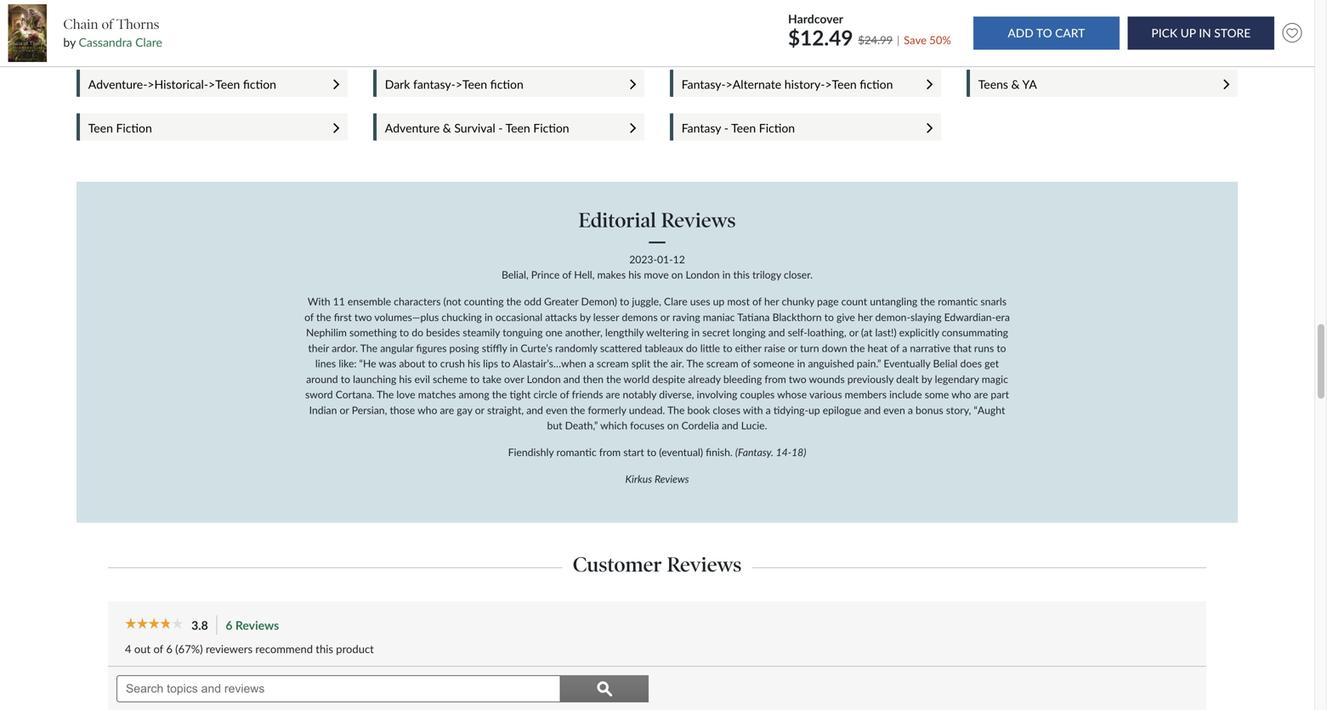 Task type: vqa. For each thing, say whether or not it's contained in the screenshot.
13:
no



Task type: locate. For each thing, give the bounding box(es) containing it.
6 up reviewers
[[226, 618, 233, 633]]

by up some
[[922, 373, 932, 386]]

on right focuses
[[667, 420, 679, 432]]

some
[[925, 389, 949, 401]]

fantasy - teen fiction link
[[682, 121, 910, 135]]

1 fiction from the left
[[243, 77, 276, 91]]

>teen up survival
[[456, 77, 487, 91]]

cassandra clare link
[[79, 35, 162, 49]]

their
[[308, 342, 329, 354]]

on down 12 in the right of the page
[[672, 269, 683, 281]]

or left (at
[[849, 327, 859, 339]]

1 horizontal spatial her
[[858, 311, 873, 323]]

1 horizontal spatial two
[[789, 373, 807, 386]]

who down matches
[[418, 404, 437, 417]]

6 left the "(67%)"
[[166, 643, 172, 656]]

1 horizontal spatial from
[[765, 373, 786, 386]]

whose
[[777, 389, 807, 401]]

page
[[817, 295, 839, 308]]

1 horizontal spatial are
[[606, 389, 620, 401]]

two down ensemble
[[354, 311, 372, 323]]

the up nephilim
[[316, 311, 331, 323]]

0 horizontal spatial london
[[527, 373, 561, 386]]

$24.99
[[858, 33, 893, 47]]

a right 'with'
[[766, 404, 771, 417]]

0 vertical spatial up
[[713, 295, 725, 308]]

1 horizontal spatial romantic
[[938, 295, 978, 308]]

2023-
[[629, 253, 657, 266]]

this left trilogy
[[733, 269, 750, 281]]

are up "aught
[[974, 389, 988, 401]]

scheme
[[433, 373, 467, 386]]

with
[[308, 295, 330, 308]]

1 vertical spatial do
[[686, 342, 698, 354]]

0 vertical spatial clare
[[135, 35, 162, 49]]

clare down thorns
[[135, 35, 162, 49]]

the up the slaying
[[920, 295, 935, 308]]

the up death,"
[[570, 404, 585, 417]]

romantic
[[938, 295, 978, 308], [556, 446, 597, 459]]

>teen down $12.49 $24.99
[[825, 77, 857, 91]]

fiction for dark fantasy->teen fiction
[[490, 77, 524, 91]]

0 horizontal spatial >teen
[[208, 77, 240, 91]]

crush
[[440, 358, 465, 370]]

1 horizontal spatial -
[[724, 121, 729, 135]]

reviews for editorial reviews
[[661, 208, 736, 233]]

1 horizontal spatial fiction
[[490, 77, 524, 91]]

1 >teen from the left
[[208, 77, 240, 91]]

0 vertical spatial from
[[765, 373, 786, 386]]

1 horizontal spatial who
[[952, 389, 971, 401]]

1 horizontal spatial do
[[686, 342, 698, 354]]

his up love
[[399, 373, 412, 386]]

1 vertical spatial london
[[527, 373, 561, 386]]

chunky
[[782, 295, 814, 308]]

and
[[769, 327, 785, 339], [564, 373, 580, 386], [527, 404, 543, 417], [864, 404, 881, 417], [722, 420, 739, 432]]

1 vertical spatial this
[[316, 643, 333, 656]]

1 horizontal spatial up
[[809, 404, 820, 417]]

a down include
[[908, 404, 913, 417]]

and down closes
[[722, 420, 739, 432]]

weltering
[[646, 327, 689, 339]]

1 vertical spatial &
[[443, 121, 451, 135]]

0 horizontal spatial fiction
[[116, 121, 152, 135]]

0 vertical spatial his
[[629, 269, 641, 281]]

in
[[723, 269, 731, 281], [485, 311, 493, 323], [692, 327, 700, 339], [510, 342, 518, 354], [797, 358, 806, 370]]

of down either
[[741, 358, 750, 370]]

his down 2023-
[[629, 269, 641, 281]]

even up but
[[546, 404, 568, 417]]

1 vertical spatial up
[[809, 404, 820, 417]]

this
[[733, 269, 750, 281], [316, 643, 333, 656]]

london up uses at the top of the page
[[686, 269, 720, 281]]

and down the circle
[[527, 404, 543, 417]]

0 horizontal spatial her
[[764, 295, 779, 308]]

0 horizontal spatial clare
[[135, 35, 162, 49]]

despite
[[652, 373, 686, 386]]

this left product
[[316, 643, 333, 656]]

straight,
[[487, 404, 524, 417]]

fantasy - teen fiction
[[682, 121, 795, 135]]

the down tableaux
[[653, 358, 668, 370]]

1 horizontal spatial scream
[[707, 358, 739, 370]]

0 horizontal spatial do
[[412, 327, 423, 339]]

to down like:
[[341, 373, 350, 386]]

someone
[[753, 358, 795, 370]]

scream down scattered
[[597, 358, 629, 370]]

0 vertical spatial &
[[1011, 77, 1020, 91]]

1 vertical spatial from
[[599, 446, 621, 459]]

fiction down adventure-
[[116, 121, 152, 135]]

fiction
[[243, 77, 276, 91], [490, 77, 524, 91], [860, 77, 893, 91]]

romantic down death,"
[[556, 446, 597, 459]]

related subjects
[[77, 25, 233, 50]]

history-
[[785, 77, 825, 91]]

to right the runs
[[997, 342, 1006, 354]]

1 vertical spatial his
[[468, 358, 480, 370]]

3 fiction from the left
[[759, 121, 795, 135]]

fiction down "dark fantasy->teen fiction" link
[[533, 121, 569, 135]]

2 vertical spatial his
[[399, 373, 412, 386]]

>teen
[[208, 77, 240, 91], [456, 77, 487, 91], [825, 77, 857, 91]]

fiction down $24.99
[[860, 77, 893, 91]]

loathing,
[[808, 327, 847, 339]]

adventure & survival - teen fiction link
[[385, 121, 614, 135]]

"he
[[359, 358, 376, 370]]

1 vertical spatial on
[[667, 420, 679, 432]]

of left hell,
[[562, 269, 572, 281]]

1 horizontal spatial london
[[686, 269, 720, 281]]

from left start
[[599, 446, 621, 459]]

by down chain
[[63, 35, 76, 49]]

0 vertical spatial london
[[686, 269, 720, 281]]

part
[[991, 389, 1009, 401]]

epilogue
[[823, 404, 862, 417]]

0 vertical spatial by
[[63, 35, 76, 49]]

belial,
[[502, 269, 529, 281]]

teen right survival
[[506, 121, 530, 135]]

to right lips
[[501, 358, 511, 370]]

something
[[349, 327, 397, 339]]

customer reviews
[[573, 553, 742, 578]]

1 vertical spatial by
[[580, 311, 591, 323]]

chain of thorns image
[[8, 4, 47, 62]]

clare inside with 11 ensemble characters (not counting the odd greater demon) to juggle, clare uses up most of her chunky page count untangling the romantic snarls of the first two volumes—plus chucking in occasional attacks by lesser demons or raving maniac tatiana blackthorn to give her demon-slaying edwardian-era nephilim something to do besides steamily tonguing one another, lengthily weltering in secret longing and self-loathing, or (at last!) explicitly consummating their ardor. the angular figures posing stiffly in curte's randomly scattered tableaux do little to either raise or turn down the heat of a narrative that runs to lines like: "he was about to crush his lips to alastair's…when a scream split the air. the scream of someone in anguished pain." eventually belial does get around to launching his evil scheme to take over london and then the world despite already bleeding from two wounds previously dealt by legendary magic sword cortana. the love matches among the tight circle of friends are notably diverse, involving couples whose various members include some who are part indian or persian, those who are gay or straight, and even the formerly undead. the book closes with a tidying-up epilogue and even a bonus story, "aught but death," which focuses on cordelia and lucie.
[[664, 295, 688, 308]]

two up whose
[[789, 373, 807, 386]]

0 horizontal spatial by
[[63, 35, 76, 49]]

2 horizontal spatial are
[[974, 389, 988, 401]]

romantic up edwardian- at right top
[[938, 295, 978, 308]]

0 vertical spatial this
[[733, 269, 750, 281]]

12
[[673, 253, 685, 266]]

of inside chain of thorns by cassandra clare
[[102, 16, 113, 33]]

1 horizontal spatial by
[[580, 311, 591, 323]]

2 horizontal spatial fiction
[[759, 121, 795, 135]]

1 horizontal spatial &
[[1011, 77, 1020, 91]]

3.8
[[191, 618, 208, 633]]

magic
[[982, 373, 1008, 386]]

and up raise
[[769, 327, 785, 339]]

0 horizontal spatial scream
[[597, 358, 629, 370]]

0 vertical spatial her
[[764, 295, 779, 308]]

2 horizontal spatial by
[[922, 373, 932, 386]]

Search topics and reviews text field
[[116, 676, 561, 703]]

from inside with 11 ensemble characters (not counting the odd greater demon) to juggle, clare uses up most of her chunky page count untangling the romantic snarls of the first two volumes—plus chucking in occasional attacks by lesser demons or raving maniac tatiana blackthorn to give her demon-slaying edwardian-era nephilim something to do besides steamily tonguing one another, lengthily weltering in secret longing and self-loathing, or (at last!) explicitly consummating their ardor. the angular figures posing stiffly in curte's randomly scattered tableaux do little to either raise or turn down the heat of a narrative that runs to lines like: "he was about to crush his lips to alastair's…when a scream split the air. the scream of someone in anguished pain." eventually belial does get around to launching his evil scheme to take over london and then the world despite already bleeding from two wounds previously dealt by legendary magic sword cortana. the love matches among the tight circle of friends are notably diverse, involving couples whose various members include some who are part indian or persian, those who are gay or straight, and even the formerly undead. the book closes with a tidying-up epilogue and even a bonus story, "aught but death," which focuses on cordelia and lucie.
[[765, 373, 786, 386]]

0 horizontal spatial up
[[713, 295, 725, 308]]

0 vertical spatial romantic
[[938, 295, 978, 308]]

0 horizontal spatial who
[[418, 404, 437, 417]]

do down volumes—plus
[[412, 327, 423, 339]]

reviews
[[661, 208, 736, 233], [655, 473, 689, 485], [667, 553, 742, 578], [235, 618, 279, 633]]

scream down little
[[707, 358, 739, 370]]

fiction down fantasy->alternate history->teen fiction
[[759, 121, 795, 135]]

up up maniac
[[713, 295, 725, 308]]

up down various
[[809, 404, 820, 417]]

2 even from the left
[[884, 404, 905, 417]]

&
[[1011, 77, 1020, 91], [443, 121, 451, 135]]

fiction up the adventure & survival - teen fiction 'link'
[[490, 77, 524, 91]]

chucking
[[442, 311, 482, 323]]

1 vertical spatial clare
[[664, 295, 688, 308]]

love
[[397, 389, 415, 401]]

are up formerly
[[606, 389, 620, 401]]

then
[[583, 373, 604, 386]]

0 vertical spatial on
[[672, 269, 683, 281]]

0 horizontal spatial from
[[599, 446, 621, 459]]

1 fiction from the left
[[116, 121, 152, 135]]

None submit
[[973, 17, 1120, 50], [1128, 17, 1275, 50], [973, 17, 1120, 50], [1128, 17, 1275, 50]]

the down (at
[[850, 342, 865, 354]]

london inside 2023-01-12 belial, prince of hell, makes his move on london in this trilogy closer.
[[686, 269, 720, 281]]

previously
[[848, 373, 894, 386]]

0 horizontal spatial romantic
[[556, 446, 597, 459]]

teen right fantasy
[[731, 121, 756, 135]]

up
[[713, 295, 725, 308], [809, 404, 820, 417]]

1 horizontal spatial clare
[[664, 295, 688, 308]]

0 horizontal spatial 6
[[166, 643, 172, 656]]

a
[[902, 342, 908, 354], [589, 358, 594, 370], [766, 404, 771, 417], [908, 404, 913, 417]]

2 horizontal spatial teen
[[731, 121, 756, 135]]

(not
[[443, 295, 461, 308]]

1 horizontal spatial this
[[733, 269, 750, 281]]

greater
[[544, 295, 579, 308]]

0 horizontal spatial even
[[546, 404, 568, 417]]

& left ya
[[1011, 77, 1020, 91]]

reviews for kirkus reviews
[[655, 473, 689, 485]]

1 teen from the left
[[88, 121, 113, 135]]

dark
[[385, 77, 410, 91]]

0 horizontal spatial -
[[498, 121, 503, 135]]

1 vertical spatial two
[[789, 373, 807, 386]]

tatiana
[[737, 311, 770, 323]]

on inside with 11 ensemble characters (not counting the odd greater demon) to juggle, clare uses up most of her chunky page count untangling the romantic snarls of the first two volumes—plus chucking in occasional attacks by lesser demons or raving maniac tatiana blackthorn to give her demon-slaying edwardian-era nephilim something to do besides steamily tonguing one another, lengthily weltering in secret longing and self-loathing, or (at last!) explicitly consummating their ardor. the angular figures posing stiffly in curte's randomly scattered tableaux do little to either raise or turn down the heat of a narrative that runs to lines like: "he was about to crush his lips to alastair's…when a scream split the air. the scream of someone in anguished pain." eventually belial does get around to launching his evil scheme to take over london and then the world despite already bleeding from two wounds previously dealt by legendary magic sword cortana. the love matches among the tight circle of friends are notably diverse, involving couples whose various members include some who are part indian or persian, those who are gay or straight, and even the formerly undead. the book closes with a tidying-up epilogue and even a bonus story, "aught but death," which focuses on cordelia and lucie.
[[667, 420, 679, 432]]

0 horizontal spatial his
[[399, 373, 412, 386]]

2 horizontal spatial >teen
[[825, 77, 857, 91]]

does
[[960, 358, 982, 370]]

do left little
[[686, 342, 698, 354]]

in inside 2023-01-12 belial, prince of hell, makes his move on london in this trilogy closer.
[[723, 269, 731, 281]]

even down include
[[884, 404, 905, 417]]

0 horizontal spatial &
[[443, 121, 451, 135]]

>historical-
[[147, 77, 208, 91]]

1 even from the left
[[546, 404, 568, 417]]

posing
[[449, 342, 479, 354]]

of inside 2023-01-12 belial, prince of hell, makes his move on london in this trilogy closer.
[[562, 269, 572, 281]]

2 fiction from the left
[[533, 121, 569, 135]]

around
[[306, 373, 338, 386]]

involving
[[697, 389, 738, 401]]

steamily
[[463, 327, 500, 339]]

0 vertical spatial two
[[354, 311, 372, 323]]

her up (at
[[858, 311, 873, 323]]

in down tonguing
[[510, 342, 518, 354]]

by up another,
[[580, 311, 591, 323]]

characters
[[394, 295, 441, 308]]

0 horizontal spatial teen
[[88, 121, 113, 135]]

0 vertical spatial 6
[[226, 618, 233, 633]]

& for survival
[[443, 121, 451, 135]]

0 horizontal spatial this
[[316, 643, 333, 656]]

or
[[660, 311, 670, 323], [849, 327, 859, 339], [788, 342, 798, 354], [340, 404, 349, 417], [475, 404, 485, 417]]

untangling
[[870, 295, 918, 308]]

of down with
[[304, 311, 314, 323]]

1 horizontal spatial teen
[[506, 121, 530, 135]]

the up "straight,"
[[492, 389, 507, 401]]

1 horizontal spatial even
[[884, 404, 905, 417]]

in up most
[[723, 269, 731, 281]]

to up among
[[470, 373, 480, 386]]

split
[[632, 358, 651, 370]]

teen down adventure-
[[88, 121, 113, 135]]

among
[[459, 389, 489, 401]]

>teen up teen fiction link
[[208, 77, 240, 91]]

tableaux
[[645, 342, 683, 354]]

eventually
[[884, 358, 931, 370]]

makes
[[597, 269, 626, 281]]

who up story,
[[952, 389, 971, 401]]

besides
[[426, 327, 460, 339]]

2 >teen from the left
[[456, 77, 487, 91]]

the right then
[[606, 373, 621, 386]]

2 horizontal spatial his
[[629, 269, 641, 281]]

london inside with 11 ensemble characters (not counting the odd greater demon) to juggle, clare uses up most of her chunky page count untangling the romantic snarls of the first two volumes—plus chucking in occasional attacks by lesser demons or raving maniac tatiana blackthorn to give her demon-slaying edwardian-era nephilim something to do besides steamily tonguing one another, lengthily weltering in secret longing and self-loathing, or (at last!) explicitly consummating their ardor. the angular figures posing stiffly in curte's randomly scattered tableaux do little to either raise or turn down the heat of a narrative that runs to lines like: "he was about to crush his lips to alastair's…when a scream split the air. the scream of someone in anguished pain." eventually belial does get around to launching his evil scheme to take over london and then the world despite already bleeding from two wounds previously dealt by legendary magic sword cortana. the love matches among the tight circle of friends are notably diverse, involving couples whose various members include some who are part indian or persian, those who are gay or straight, and even the formerly undead. the book closes with a tidying-up epilogue and even a bonus story, "aught but death," which focuses on cordelia and lucie.
[[527, 373, 561, 386]]

secret
[[702, 327, 730, 339]]

of up cassandra
[[102, 16, 113, 33]]

the
[[506, 295, 521, 308], [920, 295, 935, 308], [316, 311, 331, 323], [850, 342, 865, 354], [653, 358, 668, 370], [606, 373, 621, 386], [492, 389, 507, 401], [570, 404, 585, 417]]

little
[[700, 342, 720, 354]]

of right heat
[[891, 342, 900, 354]]

to right start
[[647, 446, 657, 459]]

the up "he
[[360, 342, 378, 354]]

or right 'gay'
[[475, 404, 485, 417]]

are left 'gay'
[[440, 404, 454, 417]]

fiction up teen fiction link
[[243, 77, 276, 91]]

and down the members
[[864, 404, 881, 417]]

1 horizontal spatial fiction
[[533, 121, 569, 135]]

closes
[[713, 404, 741, 417]]

are
[[606, 389, 620, 401], [974, 389, 988, 401], [440, 404, 454, 417]]

this inside 2023-01-12 belial, prince of hell, makes his move on london in this trilogy closer.
[[733, 269, 750, 281]]

1 horizontal spatial >teen
[[456, 77, 487, 91]]

- right fantasy
[[724, 121, 729, 135]]

his left lips
[[468, 358, 480, 370]]

or up weltering
[[660, 311, 670, 323]]

0 horizontal spatial fiction
[[243, 77, 276, 91]]

adventure->historical->teen fiction
[[88, 77, 276, 91]]

>teen for fantasy-
[[456, 77, 487, 91]]

& left survival
[[443, 121, 451, 135]]

$12.49
[[788, 25, 853, 50]]

teens & ya
[[978, 77, 1037, 91]]

her
[[764, 295, 779, 308], [858, 311, 873, 323]]

& for ya
[[1011, 77, 1020, 91]]

her up tatiana
[[764, 295, 779, 308]]

from down someone
[[765, 373, 786, 386]]

the down diverse,
[[668, 404, 685, 417]]

belial
[[933, 358, 958, 370]]

0 vertical spatial who
[[952, 389, 971, 401]]

2 horizontal spatial fiction
[[860, 77, 893, 91]]

clare up raving
[[664, 295, 688, 308]]

2 fiction from the left
[[490, 77, 524, 91]]

his
[[629, 269, 641, 281], [468, 358, 480, 370], [399, 373, 412, 386]]

- right survival
[[498, 121, 503, 135]]

raving
[[673, 311, 700, 323]]

fantasy-
[[682, 77, 726, 91]]

randomly
[[555, 342, 598, 354]]

sword
[[305, 389, 333, 401]]



Task type: describe. For each thing, give the bounding box(es) containing it.
evil
[[415, 373, 430, 386]]

or down cortana.
[[340, 404, 349, 417]]

fantasy->alternate history->teen fiction
[[682, 77, 893, 91]]

friends
[[572, 389, 603, 401]]

0 horizontal spatial are
[[440, 404, 454, 417]]

count
[[842, 295, 867, 308]]

3 fiction from the left
[[860, 77, 893, 91]]

or down self-
[[788, 342, 798, 354]]

to down volumes—plus
[[400, 327, 409, 339]]

out
[[134, 643, 151, 656]]

2 scream from the left
[[707, 358, 739, 370]]

2 teen from the left
[[506, 121, 530, 135]]

to down figures
[[428, 358, 438, 370]]

lucie.
[[741, 420, 767, 432]]

world
[[624, 373, 650, 386]]

most
[[727, 295, 750, 308]]

kirkus reviews
[[625, 473, 689, 485]]

but
[[547, 420, 562, 432]]

ya
[[1023, 77, 1037, 91]]

notably
[[623, 389, 657, 401]]

0 vertical spatial do
[[412, 327, 423, 339]]

volumes—plus
[[374, 311, 439, 323]]

explicitly
[[899, 327, 939, 339]]

last!)
[[875, 327, 897, 339]]

ardor.
[[332, 342, 358, 354]]

curte's
[[521, 342, 553, 354]]

1 vertical spatial romantic
[[556, 446, 597, 459]]

fiendishly romantic from start to (eventual) finish. (fantasy. 14-18)
[[508, 446, 806, 459]]

demon)
[[581, 295, 617, 308]]

ensemble
[[348, 295, 391, 308]]

adventure->historical->teen fiction link
[[88, 77, 317, 91]]

of up tatiana
[[753, 295, 762, 308]]

dealt
[[896, 373, 919, 386]]

over
[[504, 373, 524, 386]]

1 scream from the left
[[597, 358, 629, 370]]

add to wishlist image
[[1279, 19, 1306, 47]]

editorial reviews
[[579, 208, 736, 233]]

lines
[[315, 358, 336, 370]]

narrative
[[910, 342, 951, 354]]

fiction for adventure->historical->teen fiction
[[243, 77, 276, 91]]

to up demons
[[620, 295, 629, 308]]

"aught
[[974, 404, 1005, 417]]

bleeding
[[723, 373, 762, 386]]

fantasy->alternate history->teen fiction link
[[682, 77, 910, 91]]

in down raving
[[692, 327, 700, 339]]

6 reviews
[[226, 618, 279, 633]]

>alternate
[[726, 77, 782, 91]]

product
[[336, 643, 374, 656]]

the right 'air.'
[[687, 358, 704, 370]]

persian,
[[352, 404, 387, 417]]

couples
[[740, 389, 775, 401]]

nephilim
[[306, 327, 347, 339]]

clare inside chain of thorns by cassandra clare
[[135, 35, 162, 49]]

diverse,
[[659, 389, 694, 401]]

teens & ya link
[[978, 77, 1207, 91]]

first
[[334, 311, 352, 323]]

trilogy
[[753, 269, 781, 281]]

a up the eventually
[[902, 342, 908, 354]]

matches
[[418, 389, 456, 401]]

prince
[[531, 269, 560, 281]]

1 vertical spatial 6
[[166, 643, 172, 656]]

by inside chain of thorns by cassandra clare
[[63, 35, 76, 49]]

of right the circle
[[560, 389, 569, 401]]

self-
[[788, 327, 808, 339]]

include
[[890, 389, 922, 401]]

romantic inside with 11 ensemble characters (not counting the odd greater demon) to juggle, clare uses up most of her chunky page count untangling the romantic snarls of the first two volumes—plus chucking in occasional attacks by lesser demons or raving maniac tatiana blackthorn to give her demon-slaying edwardian-era nephilim something to do besides steamily tonguing one another, lengthily weltering in secret longing and self-loathing, or (at last!) explicitly consummating their ardor. the angular figures posing stiffly in curte's randomly scattered tableaux do little to either raise or turn down the heat of a narrative that runs to lines like: "he was about to crush his lips to alastair's…when a scream split the air. the scream of someone in anguished pain." eventually belial does get around to launching his evil scheme to take over london and then the world despite already bleeding from two wounds previously dealt by legendary magic sword cortana. the love matches among the tight circle of friends are notably diverse, involving couples whose various members include some who are part indian or persian, those who are gay or straight, and even the formerly undead. the book closes with a tidying-up epilogue and even a bonus story, "aught but death," which focuses on cordelia and lucie.
[[938, 295, 978, 308]]

closer.
[[784, 269, 813, 281]]

bonus
[[916, 404, 944, 417]]

1 horizontal spatial 6
[[226, 618, 233, 633]]

save 50%
[[904, 33, 951, 47]]

story,
[[946, 404, 971, 417]]

editorial
[[579, 208, 656, 233]]

in down turn
[[797, 358, 806, 370]]

the down launching
[[377, 389, 394, 401]]

1 horizontal spatial his
[[468, 358, 480, 370]]

runs
[[974, 342, 994, 354]]

fantasy-
[[413, 77, 456, 91]]

lips
[[483, 358, 498, 370]]

adventure-
[[88, 77, 147, 91]]

3 >teen from the left
[[825, 77, 857, 91]]

kirkus
[[625, 473, 652, 485]]

3 teen from the left
[[731, 121, 756, 135]]

move
[[644, 269, 669, 281]]

(at
[[861, 327, 873, 339]]

hardcover
[[788, 12, 844, 26]]

to down the page at the right top
[[825, 311, 834, 323]]

0 horizontal spatial two
[[354, 311, 372, 323]]

with 11 ensemble characters (not counting the odd greater demon) to juggle, clare uses up most of her chunky page count untangling the romantic snarls of the first two volumes—plus chucking in occasional attacks by lesser demons or raving maniac tatiana blackthorn to give her demon-slaying edwardian-era nephilim something to do besides steamily tonguing one another, lengthily weltering in secret longing and self-loathing, or (at last!) explicitly consummating their ardor. the angular figures posing stiffly in curte's randomly scattered tableaux do little to either raise or turn down the heat of a narrative that runs to lines like: "he was about to crush his lips to alastair's…when a scream split the air. the scream of someone in anguished pain." eventually belial does get around to launching his evil scheme to take over london and then the world despite already bleeding from two wounds previously dealt by legendary magic sword cortana. the love matches among the tight circle of friends are notably diverse, involving couples whose various members include some who are part indian or persian, those who are gay or straight, and even the formerly undead. the book closes with a tidying-up epilogue and even a bonus story, "aught but death," which focuses on cordelia and lucie.
[[304, 295, 1010, 432]]

reviews for customer reviews
[[667, 553, 742, 578]]

gay
[[457, 404, 472, 417]]

on inside 2023-01-12 belial, prince of hell, makes his move on london in this trilogy closer.
[[672, 269, 683, 281]]

the up occasional
[[506, 295, 521, 308]]

of right out
[[153, 643, 163, 656]]

thorns
[[117, 16, 159, 33]]

attacks
[[545, 311, 577, 323]]

edwardian-
[[944, 311, 996, 323]]

Search topics and reviews search region search field
[[108, 667, 657, 711]]

11
[[333, 295, 345, 308]]

to right little
[[723, 342, 733, 354]]

lesser
[[593, 311, 619, 323]]

consummating
[[942, 327, 1008, 339]]

his inside 2023-01-12 belial, prince of hell, makes his move on london in this trilogy closer.
[[629, 269, 641, 281]]

uses
[[690, 295, 710, 308]]

teens
[[978, 77, 1008, 91]]

1 vertical spatial her
[[858, 311, 873, 323]]

fantasy
[[682, 121, 721, 135]]

demons
[[622, 311, 658, 323]]

and left then
[[564, 373, 580, 386]]

a up then
[[589, 358, 594, 370]]

1 vertical spatial who
[[418, 404, 437, 417]]

chain
[[63, 16, 98, 33]]

in down counting
[[485, 311, 493, 323]]

take
[[482, 373, 502, 386]]

2 vertical spatial by
[[922, 373, 932, 386]]

>teen for >historical-
[[208, 77, 240, 91]]

dark fantasy->teen fiction link
[[385, 77, 614, 91]]

2 - from the left
[[724, 121, 729, 135]]

reviews for 6 reviews
[[235, 618, 279, 633]]

1 - from the left
[[498, 121, 503, 135]]

4 out of 6 (67%) reviewers recommend this product
[[125, 643, 374, 656]]

was
[[379, 358, 396, 370]]

related
[[77, 25, 149, 50]]

pain."
[[857, 358, 881, 370]]

demon-
[[875, 311, 911, 323]]



